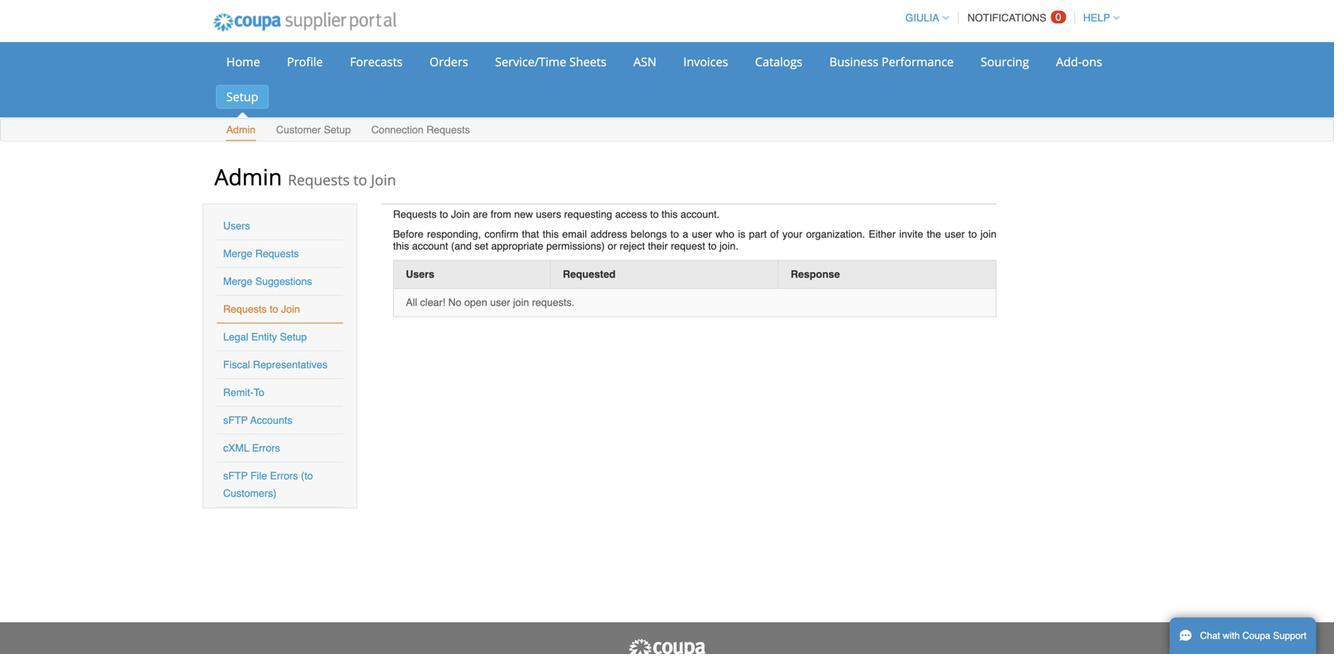 Task type: vqa. For each thing, say whether or not it's contained in the screenshot.
"No"
yes



Task type: locate. For each thing, give the bounding box(es) containing it.
1 vertical spatial sftp
[[223, 470, 248, 482]]

errors
[[252, 443, 280, 455], [270, 470, 298, 482]]

users
[[223, 220, 250, 232], [406, 269, 435, 280]]

1 vertical spatial coupa supplier portal image
[[628, 639, 707, 655]]

1 vertical spatial join
[[513, 297, 529, 309]]

merge for merge requests
[[223, 248, 253, 260]]

user right the the at the top
[[945, 228, 965, 240]]

1 merge from the top
[[223, 248, 253, 260]]

entity
[[251, 331, 277, 343]]

are
[[473, 209, 488, 220]]

of
[[771, 228, 779, 240]]

invoices link
[[673, 50, 739, 74]]

giulia link
[[899, 12, 949, 24]]

0 horizontal spatial join
[[281, 304, 300, 315]]

performance
[[882, 54, 954, 70]]

this up 'belongs'
[[662, 209, 678, 220]]

admin down admin link
[[215, 162, 282, 192]]

users up merge requests link
[[223, 220, 250, 232]]

join for requests to join are from new users requesting access to this account. before responding, confirm that this email address belongs to a user who is part of your organization. either invite the user to join this account (and set appropriate permissions) or reject their request to join.
[[451, 209, 470, 220]]

join down "suggestions"
[[281, 304, 300, 315]]

join inside requests to join are from new users requesting access to this account. before responding, confirm that this email address belongs to a user who is part of your organization. either invite the user to join this account (and set appropriate permissions) or reject their request to join.
[[451, 209, 470, 220]]

accounts
[[250, 415, 293, 427]]

0 horizontal spatial join
[[513, 297, 529, 309]]

profile
[[287, 54, 323, 70]]

forecasts
[[350, 54, 403, 70]]

remit-
[[223, 387, 254, 399]]

merge
[[223, 248, 253, 260], [223, 276, 253, 288]]

join left requests.
[[513, 297, 529, 309]]

user right a in the top of the page
[[692, 228, 712, 240]]

requests for connection
[[427, 124, 470, 136]]

sftp
[[223, 415, 248, 427], [223, 470, 248, 482]]

sheets
[[570, 54, 607, 70]]

0 vertical spatial users
[[223, 220, 250, 232]]

0 vertical spatial errors
[[252, 443, 280, 455]]

1 vertical spatial merge
[[223, 276, 253, 288]]

1 sftp from the top
[[223, 415, 248, 427]]

requests to join are from new users requesting access to this account. before responding, confirm that this email address belongs to a user who is part of your organization. either invite the user to join this account (and set appropriate permissions) or reject their request to join.
[[393, 209, 997, 252]]

2 vertical spatial setup
[[280, 331, 307, 343]]

1 horizontal spatial users
[[406, 269, 435, 280]]

merge down merge requests
[[223, 276, 253, 288]]

file
[[251, 470, 267, 482]]

join
[[981, 228, 997, 240], [513, 297, 529, 309]]

to
[[354, 170, 367, 190], [440, 209, 448, 220], [651, 209, 659, 220], [671, 228, 679, 240], [969, 228, 978, 240], [709, 240, 717, 252], [270, 304, 278, 315]]

requests
[[427, 124, 470, 136], [288, 170, 350, 190], [393, 209, 437, 220], [255, 248, 299, 260], [223, 304, 267, 315]]

address
[[591, 228, 628, 240]]

or
[[608, 240, 617, 252]]

(and
[[451, 240, 472, 252]]

merge requests
[[223, 248, 299, 260]]

navigation containing notifications 0
[[899, 2, 1120, 33]]

sftp accounts
[[223, 415, 293, 427]]

sftp up the customers)
[[223, 470, 248, 482]]

access
[[616, 209, 648, 220]]

0 vertical spatial setup
[[226, 89, 259, 105]]

navigation
[[899, 2, 1120, 33]]

help link
[[1077, 12, 1120, 24]]

merge for merge suggestions
[[223, 276, 253, 288]]

join
[[371, 170, 396, 190], [451, 209, 470, 220], [281, 304, 300, 315]]

before
[[393, 228, 424, 240]]

errors down accounts
[[252, 443, 280, 455]]

admin for admin requests to join
[[215, 162, 282, 192]]

0 vertical spatial admin
[[226, 124, 256, 136]]

2 horizontal spatial setup
[[324, 124, 351, 136]]

requests right the connection
[[427, 124, 470, 136]]

coupa supplier portal image
[[203, 2, 407, 42], [628, 639, 707, 655]]

2 sftp from the top
[[223, 470, 248, 482]]

join down the connection
[[371, 170, 396, 190]]

legal entity setup link
[[223, 331, 307, 343]]

catalogs link
[[745, 50, 813, 74]]

join right the the at the top
[[981, 228, 997, 240]]

open
[[465, 297, 488, 309]]

2 vertical spatial join
[[281, 304, 300, 315]]

0 vertical spatial sftp
[[223, 415, 248, 427]]

set
[[475, 240, 489, 252]]

home link
[[216, 50, 271, 74]]

the
[[927, 228, 942, 240]]

join left are
[[451, 209, 470, 220]]

1 vertical spatial admin
[[215, 162, 282, 192]]

1 horizontal spatial join
[[371, 170, 396, 190]]

setup
[[226, 89, 259, 105], [324, 124, 351, 136], [280, 331, 307, 343]]

merge suggestions link
[[223, 276, 312, 288]]

users up all on the top of page
[[406, 269, 435, 280]]

0 vertical spatial join
[[371, 170, 396, 190]]

requests to join
[[223, 304, 300, 315]]

service/time
[[495, 54, 567, 70]]

setup up representatives
[[280, 331, 307, 343]]

1 horizontal spatial join
[[981, 228, 997, 240]]

part
[[749, 228, 767, 240]]

requests inside admin requests to join
[[288, 170, 350, 190]]

all
[[406, 297, 418, 309]]

their
[[648, 240, 668, 252]]

0 horizontal spatial setup
[[226, 89, 259, 105]]

this left the account
[[393, 240, 409, 252]]

asn
[[634, 54, 657, 70]]

setup right customer
[[324, 124, 351, 136]]

suggestions
[[255, 276, 312, 288]]

2 horizontal spatial join
[[451, 209, 470, 220]]

new
[[514, 209, 533, 220]]

reject
[[620, 240, 645, 252]]

cxml errors link
[[223, 443, 280, 455]]

2 horizontal spatial user
[[945, 228, 965, 240]]

support
[[1274, 631, 1307, 642]]

0
[[1056, 11, 1062, 23]]

legal
[[223, 331, 249, 343]]

1 vertical spatial join
[[451, 209, 470, 220]]

sftp inside sftp file errors (to customers)
[[223, 470, 248, 482]]

join inside admin requests to join
[[371, 170, 396, 190]]

merge down users link
[[223, 248, 253, 260]]

requests up "suggestions"
[[255, 248, 299, 260]]

orders link
[[419, 50, 479, 74]]

cxml errors
[[223, 443, 280, 455]]

legal entity setup
[[223, 331, 307, 343]]

0 vertical spatial merge
[[223, 248, 253, 260]]

requests down customer setup link
[[288, 170, 350, 190]]

to
[[254, 387, 265, 399]]

admin down "setup" link
[[226, 124, 256, 136]]

this
[[662, 209, 678, 220], [543, 228, 559, 240], [393, 240, 409, 252]]

1 vertical spatial errors
[[270, 470, 298, 482]]

sftp for sftp accounts
[[223, 415, 248, 427]]

join for requests to join
[[281, 304, 300, 315]]

remit-to link
[[223, 387, 265, 399]]

admin
[[226, 124, 256, 136], [215, 162, 282, 192]]

errors left (to
[[270, 470, 298, 482]]

ons
[[1083, 54, 1103, 70]]

remit-to
[[223, 387, 265, 399]]

(to
[[301, 470, 313, 482]]

user
[[692, 228, 712, 240], [945, 228, 965, 240], [490, 297, 511, 309]]

account.
[[681, 209, 720, 220]]

connection requests
[[372, 124, 470, 136]]

setup up admin link
[[226, 89, 259, 105]]

requests up before
[[393, 209, 437, 220]]

0 vertical spatial join
[[981, 228, 997, 240]]

notifications
[[968, 12, 1047, 24]]

sftp up cxml at the bottom left of the page
[[223, 415, 248, 427]]

user right open
[[490, 297, 511, 309]]

this down users
[[543, 228, 559, 240]]

2 merge from the top
[[223, 276, 253, 288]]

0 horizontal spatial coupa supplier portal image
[[203, 2, 407, 42]]



Task type: describe. For each thing, give the bounding box(es) containing it.
invite
[[900, 228, 924, 240]]

forecasts link
[[340, 50, 413, 74]]

requests for admin
[[288, 170, 350, 190]]

business
[[830, 54, 879, 70]]

connection
[[372, 124, 424, 136]]

customer setup link
[[276, 120, 352, 141]]

merge requests link
[[223, 248, 299, 260]]

2 horizontal spatial this
[[662, 209, 678, 220]]

giulia
[[906, 12, 940, 24]]

email
[[563, 228, 587, 240]]

customer
[[276, 124, 321, 136]]

invoices
[[684, 54, 729, 70]]

0 horizontal spatial user
[[490, 297, 511, 309]]

requesting
[[564, 209, 613, 220]]

service/time sheets
[[495, 54, 607, 70]]

home
[[226, 54, 260, 70]]

coupa
[[1243, 631, 1271, 642]]

requests inside requests to join are from new users requesting access to this account. before responding, confirm that this email address belongs to a user who is part of your organization. either invite the user to join this account (and set appropriate permissions) or reject their request to join.
[[393, 209, 437, 220]]

catalogs
[[756, 54, 803, 70]]

no
[[449, 297, 462, 309]]

connection requests link
[[371, 120, 471, 141]]

setup link
[[216, 85, 269, 109]]

that
[[522, 228, 539, 240]]

orders
[[430, 54, 468, 70]]

0 horizontal spatial users
[[223, 220, 250, 232]]

cxml
[[223, 443, 249, 455]]

a
[[683, 228, 689, 240]]

chat with coupa support
[[1201, 631, 1307, 642]]

join inside requests to join are from new users requesting access to this account. before responding, confirm that this email address belongs to a user who is part of your organization. either invite the user to join this account (and set appropriate permissions) or reject their request to join.
[[981, 228, 997, 240]]

admin link
[[226, 120, 257, 141]]

sourcing link
[[971, 50, 1040, 74]]

sftp accounts link
[[223, 415, 293, 427]]

1 vertical spatial setup
[[324, 124, 351, 136]]

organization.
[[807, 228, 866, 240]]

all clear! no open user join requests.
[[406, 297, 575, 309]]

add-ons
[[1057, 54, 1103, 70]]

sourcing
[[981, 54, 1030, 70]]

users link
[[223, 220, 250, 232]]

account
[[412, 240, 448, 252]]

service/time sheets link
[[485, 50, 617, 74]]

add-
[[1057, 54, 1083, 70]]

chat
[[1201, 631, 1221, 642]]

belongs
[[631, 228, 667, 240]]

fiscal
[[223, 359, 250, 371]]

1 horizontal spatial user
[[692, 228, 712, 240]]

0 horizontal spatial this
[[393, 240, 409, 252]]

asn link
[[623, 50, 667, 74]]

request
[[671, 240, 706, 252]]

requests up legal
[[223, 304, 267, 315]]

with
[[1224, 631, 1241, 642]]

responding,
[[427, 228, 481, 240]]

sftp for sftp file errors (to customers)
[[223, 470, 248, 482]]

from
[[491, 209, 512, 220]]

errors inside sftp file errors (to customers)
[[270, 470, 298, 482]]

confirm
[[485, 228, 519, 240]]

to inside admin requests to join
[[354, 170, 367, 190]]

customer setup
[[276, 124, 351, 136]]

business performance
[[830, 54, 954, 70]]

1 horizontal spatial this
[[543, 228, 559, 240]]

0 vertical spatial coupa supplier portal image
[[203, 2, 407, 42]]

admin requests to join
[[215, 162, 396, 192]]

sftp file errors (to customers) link
[[223, 470, 313, 500]]

fiscal representatives
[[223, 359, 328, 371]]

sftp file errors (to customers)
[[223, 470, 313, 500]]

your
[[783, 228, 803, 240]]

notifications 0
[[968, 11, 1062, 24]]

response
[[791, 269, 841, 280]]

1 vertical spatial users
[[406, 269, 435, 280]]

business performance link
[[820, 50, 965, 74]]

requests for merge
[[255, 248, 299, 260]]

add-ons link
[[1046, 50, 1113, 74]]

fiscal representatives link
[[223, 359, 328, 371]]

merge suggestions
[[223, 276, 312, 288]]

who
[[716, 228, 735, 240]]

admin for admin
[[226, 124, 256, 136]]

1 horizontal spatial coupa supplier portal image
[[628, 639, 707, 655]]

requests.
[[532, 297, 575, 309]]

chat with coupa support button
[[1170, 618, 1317, 655]]

users
[[536, 209, 562, 220]]

requested
[[563, 269, 616, 280]]

1 horizontal spatial setup
[[280, 331, 307, 343]]

permissions)
[[547, 240, 605, 252]]



